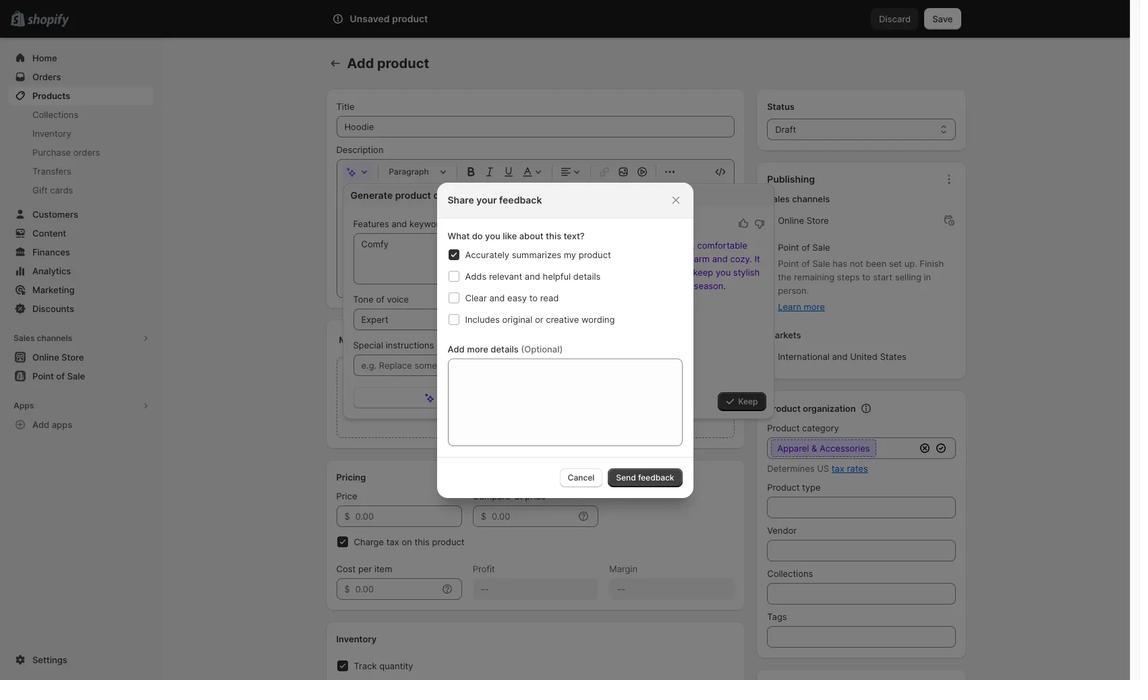 Task type: describe. For each thing, give the bounding box(es) containing it.
store
[[807, 215, 829, 226]]

to inside point of sale has not been set up. finish the remaining steps to start selling in person. learn more
[[862, 272, 871, 283]]

will
[[677, 267, 691, 278]]

add more details (optional)
[[448, 344, 563, 354]]

collections link
[[8, 105, 154, 124]]

home link
[[8, 49, 154, 67]]

set
[[889, 258, 902, 269]]

my
[[564, 249, 576, 260]]

add for add more details (optional)
[[448, 344, 465, 354]]

1 vertical spatial inventory
[[336, 634, 377, 645]]

profit
[[473, 564, 495, 575]]

unsaved
[[350, 13, 390, 24]]

apps
[[52, 420, 72, 430]]

feedback inside button
[[638, 473, 674, 483]]

features and keywords
[[353, 219, 449, 229]]

and down 'summarizes'
[[525, 271, 540, 282]]

apps
[[13, 401, 34, 411]]

read
[[540, 292, 559, 303]]

of for point of sale has not been set up. finish the remaining steps to start selling in person. learn more
[[802, 258, 810, 269]]

1 vertical spatial this
[[415, 537, 430, 548]]

sales channels inside button
[[13, 333, 72, 343]]

fit
[[647, 267, 656, 278]]

more inside share your feedback dialog
[[467, 344, 488, 354]]

more inside point of sale has not been set up. finish the remaining steps to start selling in person. learn more
[[804, 302, 825, 312]]

settings
[[32, 655, 67, 666]]

unsaved product
[[350, 13, 428, 24]]

search button
[[369, 8, 761, 30]]

price
[[525, 491, 546, 502]]

text?
[[564, 230, 585, 241]]

media
[[339, 335, 365, 345]]

point for point of sale has not been set up. finish the remaining steps to start selling in person. learn more
[[778, 258, 799, 269]]

expert
[[361, 314, 388, 325]]

save
[[932, 13, 953, 24]]

tone
[[353, 294, 374, 305]]

steps
[[837, 272, 860, 283]]

keep
[[738, 397, 758, 407]]

original
[[502, 314, 532, 325]]

accurately summarizes my product
[[465, 249, 611, 260]]

add for add apps
[[32, 420, 49, 430]]

draft
[[775, 124, 796, 135]]

1 vertical spatial comfortable
[[587, 281, 637, 291]]

product for product category
[[767, 423, 800, 434]]

what do you like about this text?
[[448, 230, 585, 241]]

products
[[32, 90, 70, 101]]

markets
[[767, 330, 801, 341]]

send feedback button
[[608, 468, 682, 487]]

compare-
[[473, 491, 514, 502]]

online
[[778, 215, 804, 226]]

sale for point of sale has not been set up. finish the remaining steps to start selling in person. learn more
[[812, 258, 830, 269]]

(optional)
[[437, 340, 476, 351]]

product category
[[767, 423, 839, 434]]

that
[[658, 267, 675, 278]]

clear and easy to read
[[465, 292, 559, 303]]

inventory inside inventory link
[[32, 128, 71, 139]]

features
[[569, 267, 603, 278]]

track quantity
[[354, 661, 413, 672]]

has
[[833, 258, 847, 269]]

1 vertical spatial collections
[[767, 569, 813, 579]]

of for tone of voice
[[376, 294, 384, 305]]

1 horizontal spatial channels
[[792, 194, 830, 204]]

tax rates link
[[832, 463, 868, 474]]

discard button
[[871, 8, 919, 30]]

and right features
[[392, 219, 407, 229]]

you inside share your feedback dialog
[[485, 230, 500, 241]]

includes
[[465, 314, 500, 325]]

united
[[850, 351, 877, 362]]

product for generate
[[395, 190, 431, 201]]

discounts
[[32, 304, 74, 314]]

product for unsaved
[[392, 13, 428, 24]]

add product
[[347, 55, 429, 72]]

keep button
[[718, 393, 766, 411]]

transfers link
[[8, 162, 154, 181]]

0 vertical spatial feedback
[[499, 194, 542, 205]]

what
[[448, 230, 470, 241]]

accurately
[[465, 249, 509, 260]]

international
[[778, 351, 830, 362]]

product inside share your feedback dialog
[[579, 249, 611, 260]]

1 vertical spatial details
[[491, 344, 519, 354]]

cancel button
[[560, 468, 603, 487]]

cancel
[[568, 473, 594, 483]]

finish
[[920, 258, 944, 269]]

fabric
[[569, 254, 593, 264]]

been
[[866, 258, 887, 269]]

title
[[336, 101, 354, 112]]

online store
[[778, 215, 829, 226]]

on
[[402, 537, 412, 548]]

1 vertical spatial tax
[[386, 537, 399, 548]]

generate
[[350, 190, 393, 201]]

0 vertical spatial details
[[573, 271, 601, 282]]

gift
[[32, 185, 48, 196]]

voice
[[387, 294, 409, 305]]

hoodie
[[589, 240, 617, 251]]

and left easy
[[489, 292, 505, 303]]

0 horizontal spatial keep
[[647, 254, 667, 264]]

price
[[336, 491, 357, 502]]

save button
[[924, 8, 961, 30]]

add for add product
[[347, 55, 374, 72]]

us
[[817, 463, 829, 474]]

product for product type
[[767, 482, 800, 493]]

point of sale has not been set up. finish the remaining steps to start selling in person. learn more
[[778, 258, 944, 312]]

adds
[[465, 271, 487, 282]]

and left cozy.
[[712, 254, 728, 264]]

type
[[802, 482, 821, 493]]

special instructions (optional)
[[353, 340, 476, 351]]

description
[[336, 144, 383, 155]]

per
[[358, 564, 372, 575]]

try
[[437, 393, 451, 403]]

charge
[[354, 537, 384, 548]]

orders
[[73, 147, 100, 158]]

cost per item
[[336, 564, 392, 575]]

includes original or creative wording
[[465, 314, 615, 325]]

send feedback
[[616, 473, 674, 483]]

sales inside sales channels button
[[13, 333, 35, 343]]

product for product organization
[[767, 403, 801, 414]]

shopify image
[[27, 14, 69, 27]]

not
[[850, 258, 863, 269]]

summarizes
[[512, 249, 561, 260]]

international and united states
[[778, 351, 906, 362]]



Task type: locate. For each thing, give the bounding box(es) containing it.
organization
[[803, 403, 856, 414]]

comfortable up cozy.
[[697, 240, 747, 251]]

channels down discounts
[[37, 333, 72, 343]]

0 vertical spatial this
[[546, 230, 561, 241]]

2 horizontal spatial to
[[862, 272, 871, 283]]

collections
[[32, 109, 78, 120], [767, 569, 813, 579]]

2 horizontal spatial add
[[448, 344, 465, 354]]

point up the
[[778, 258, 799, 269]]

of down the online store
[[802, 242, 810, 253]]

details down original
[[491, 344, 519, 354]]

sales channels down publishing
[[767, 194, 830, 204]]

0 vertical spatial sales channels
[[767, 194, 830, 204]]

item
[[374, 564, 392, 575]]

1 vertical spatial more
[[467, 344, 488, 354]]

adds relevant and helpful details
[[465, 271, 601, 282]]

learn
[[778, 302, 801, 312]]

feedback right your
[[499, 194, 542, 205]]

modern
[[613, 267, 645, 278]]

0 vertical spatial keep
[[647, 254, 667, 264]]

try again button
[[353, 387, 547, 409]]

start
[[873, 272, 892, 283]]

product up features and keywords
[[395, 190, 431, 201]]

details down fabric
[[573, 271, 601, 282]]

quantity
[[379, 661, 413, 672]]

0 vertical spatial to
[[636, 254, 644, 264]]

soft,
[[676, 240, 695, 251]]

wording
[[581, 314, 615, 325]]

is
[[620, 240, 626, 251]]

(optional)
[[521, 344, 563, 354]]

this
[[546, 230, 561, 241], [415, 537, 430, 548]]

gift cards link
[[8, 181, 154, 200]]

you right do at the left of page
[[485, 230, 500, 241]]

collections down vendor
[[767, 569, 813, 579]]

2 vertical spatial product
[[767, 482, 800, 493]]

1 vertical spatial product
[[767, 423, 800, 434]]

this right on
[[415, 537, 430, 548]]

0 horizontal spatial inventory
[[32, 128, 71, 139]]

learn more link
[[778, 302, 825, 312]]

of up remaining
[[802, 258, 810, 269]]

1 vertical spatial of
[[802, 258, 810, 269]]

channels up store
[[792, 194, 830, 204]]

purchase orders link
[[8, 143, 154, 162]]

0 horizontal spatial feedback
[[499, 194, 542, 205]]

0 horizontal spatial add
[[32, 420, 49, 430]]

0 horizontal spatial tax
[[386, 537, 399, 548]]

of
[[802, 242, 810, 253], [802, 258, 810, 269], [376, 294, 384, 305]]

to left read
[[529, 292, 538, 303]]

1 horizontal spatial to
[[636, 254, 644, 264]]

sale inside point of sale has not been set up. finish the remaining steps to start selling in person. learn more
[[812, 258, 830, 269]]

1 vertical spatial feedback
[[638, 473, 674, 483]]

0 vertical spatial add
[[347, 55, 374, 72]]

to left start
[[862, 272, 871, 283]]

product right unsaved
[[392, 13, 428, 24]]

sale up remaining
[[812, 258, 830, 269]]

season
[[640, 281, 669, 291]]

tags
[[767, 612, 787, 623]]

0 vertical spatial collections
[[32, 109, 78, 120]]

1 product from the top
[[767, 403, 801, 414]]

1 vertical spatial point
[[778, 258, 799, 269]]

sale down store
[[812, 242, 830, 253]]

add left apps
[[32, 420, 49, 430]]

clear
[[465, 292, 487, 303]]

0 horizontal spatial channels
[[37, 333, 72, 343]]

the
[[778, 272, 791, 283]]

person.
[[778, 285, 809, 296]]

0 vertical spatial inventory
[[32, 128, 71, 139]]

0 horizontal spatial sales
[[13, 333, 35, 343]]

designed
[[595, 254, 633, 264]]

1 vertical spatial sales
[[13, 333, 35, 343]]

3 product from the top
[[767, 482, 800, 493]]

from
[[654, 240, 674, 251]]

product up features
[[579, 249, 611, 260]]

determines us tax rates
[[767, 463, 868, 474]]

2 vertical spatial to
[[529, 292, 538, 303]]

0 vertical spatial of
[[802, 242, 810, 253]]

2 vertical spatial of
[[376, 294, 384, 305]]

states
[[880, 351, 906, 362]]

relevant
[[489, 271, 522, 282]]

0 horizontal spatial comfortable
[[587, 281, 637, 291]]

add
[[347, 55, 374, 72], [448, 344, 465, 354], [32, 420, 49, 430]]

channels inside button
[[37, 333, 72, 343]]

None text field
[[448, 359, 682, 446]]

add right instructions at the left
[[448, 344, 465, 354]]

discard
[[879, 13, 911, 24]]

point
[[778, 242, 799, 253], [778, 258, 799, 269]]

0 vertical spatial channels
[[792, 194, 830, 204]]

to down made
[[636, 254, 644, 264]]

0 vertical spatial more
[[804, 302, 825, 312]]

1 vertical spatial keep
[[693, 267, 713, 278]]

1 horizontal spatial comfortable
[[697, 240, 747, 251]]

purchase orders
[[32, 147, 100, 158]]

keep up fit
[[647, 254, 667, 264]]

2 vertical spatial add
[[32, 420, 49, 430]]

1 horizontal spatial details
[[573, 271, 601, 282]]

1 vertical spatial add
[[448, 344, 465, 354]]

feedback right send at the right of page
[[638, 473, 674, 483]]

you up season.
[[716, 267, 731, 278]]

and left united
[[832, 351, 848, 362]]

1 horizontal spatial tax
[[832, 463, 844, 474]]

inventory link
[[8, 124, 154, 143]]

settings link
[[8, 651, 154, 670]]

add inside add apps button
[[32, 420, 49, 430]]

feedback
[[499, 194, 542, 205], [638, 473, 674, 483]]

point for point of sale
[[778, 242, 799, 253]]

in
[[924, 272, 931, 283]]

try again
[[437, 393, 476, 403]]

1 sale from the top
[[812, 242, 830, 253]]

tone of voice
[[353, 294, 409, 305]]

1 vertical spatial you
[[669, 254, 684, 264]]

purchase
[[32, 147, 71, 158]]

of inside point of sale has not been set up. finish the remaining steps to start selling in person. learn more
[[802, 258, 810, 269]]

sales channels down discounts
[[13, 333, 72, 343]]

more right learn at the right of the page
[[804, 302, 825, 312]]

1 horizontal spatial you
[[669, 254, 684, 264]]

this inside share your feedback dialog
[[546, 230, 561, 241]]

share your feedback dialog
[[0, 182, 1130, 498]]

0 horizontal spatial details
[[491, 344, 519, 354]]

1 horizontal spatial add
[[347, 55, 374, 72]]

0 vertical spatial sale
[[812, 242, 830, 253]]

1 horizontal spatial sales
[[767, 194, 790, 204]]

1 horizontal spatial keep
[[693, 267, 713, 278]]

products link
[[8, 86, 154, 105]]

1 horizontal spatial more
[[804, 302, 825, 312]]

you up will
[[669, 254, 684, 264]]

1 vertical spatial to
[[862, 272, 871, 283]]

remaining
[[794, 272, 835, 283]]

generate product description
[[350, 190, 485, 201]]

of right tone
[[376, 294, 384, 305]]

0 horizontal spatial sales channels
[[13, 333, 72, 343]]

product down product organization
[[767, 423, 800, 434]]

share
[[448, 194, 474, 205]]

keywords
[[410, 219, 449, 229]]

product down determines
[[767, 482, 800, 493]]

cozy.
[[730, 254, 752, 264]]

1 horizontal spatial feedback
[[638, 473, 674, 483]]

0 vertical spatial sales
[[767, 194, 790, 204]]

easy
[[507, 292, 527, 303]]

1 horizontal spatial inventory
[[336, 634, 377, 645]]

2 vertical spatial you
[[716, 267, 731, 278]]

sales down discounts
[[13, 333, 35, 343]]

inventory up track
[[336, 634, 377, 645]]

1 horizontal spatial collections
[[767, 569, 813, 579]]

product down search
[[377, 55, 429, 72]]

1 point from the top
[[778, 242, 799, 253]]

add inside share your feedback dialog
[[448, 344, 465, 354]]

product for add
[[377, 55, 429, 72]]

point down online at the right top of page
[[778, 242, 799, 253]]

home
[[32, 53, 57, 63]]

collections inside 'link'
[[32, 109, 78, 120]]

1 horizontal spatial this
[[546, 230, 561, 241]]

0 horizontal spatial you
[[485, 230, 500, 241]]

0 horizontal spatial this
[[415, 537, 430, 548]]

0 vertical spatial product
[[767, 403, 801, 414]]

collections down products
[[32, 109, 78, 120]]

helpful
[[543, 271, 571, 282]]

sale for point of sale
[[812, 242, 830, 253]]

your
[[476, 194, 497, 205]]

1 horizontal spatial sales channels
[[767, 194, 830, 204]]

1 vertical spatial channels
[[37, 333, 72, 343]]

to inside this hoodie is made from soft, comfortable fabric designed to keep you warm and cozy. it features a modern fit that will keep you stylish and comfortable season after season.
[[636, 254, 644, 264]]

tax left on
[[386, 537, 399, 548]]

tax right us
[[832, 463, 844, 474]]

comfortable down a on the right top of the page
[[587, 281, 637, 291]]

keep down warm
[[693, 267, 713, 278]]

again
[[453, 393, 476, 403]]

0 horizontal spatial more
[[467, 344, 488, 354]]

rates
[[847, 463, 868, 474]]

to inside share your feedback dialog
[[529, 292, 538, 303]]

after
[[672, 281, 691, 291]]

product type
[[767, 482, 821, 493]]

0 vertical spatial tax
[[832, 463, 844, 474]]

category
[[802, 423, 839, 434]]

product up product category
[[767, 403, 801, 414]]

add up title
[[347, 55, 374, 72]]

0 vertical spatial comfortable
[[697, 240, 747, 251]]

2 product from the top
[[767, 423, 800, 434]]

2 point from the top
[[778, 258, 799, 269]]

pricing
[[336, 472, 366, 483]]

search
[[392, 13, 420, 24]]

gift cards
[[32, 185, 73, 196]]

this left text?
[[546, 230, 561, 241]]

0 vertical spatial point
[[778, 242, 799, 253]]

0 horizontal spatial to
[[529, 292, 538, 303]]

at
[[514, 491, 523, 502]]

1 vertical spatial sale
[[812, 258, 830, 269]]

warm
[[687, 254, 710, 264]]

product
[[767, 403, 801, 414], [767, 423, 800, 434], [767, 482, 800, 493]]

2 sale from the top
[[812, 258, 830, 269]]

instructions
[[386, 340, 434, 351]]

of for point of sale
[[802, 242, 810, 253]]

inventory up purchase
[[32, 128, 71, 139]]

0 vertical spatial you
[[485, 230, 500, 241]]

this hoodie is made from soft, comfortable fabric designed to keep you warm and cozy. it features a modern fit that will keep you stylish and comfortable season after season.
[[569, 240, 760, 291]]

up.
[[904, 258, 917, 269]]

and down features
[[569, 281, 585, 291]]

none text field inside share your feedback dialog
[[448, 359, 682, 446]]

special
[[353, 340, 383, 351]]

discounts link
[[8, 300, 154, 318]]

product right on
[[432, 537, 464, 548]]

2 horizontal spatial you
[[716, 267, 731, 278]]

more down includes on the left top
[[467, 344, 488, 354]]

1 vertical spatial sales channels
[[13, 333, 72, 343]]

point inside point of sale has not been set up. finish the remaining steps to start selling in person. learn more
[[778, 258, 799, 269]]

tax
[[832, 463, 844, 474], [386, 537, 399, 548]]

sales down publishing
[[767, 194, 790, 204]]

0 horizontal spatial collections
[[32, 109, 78, 120]]

product organization
[[767, 403, 856, 414]]

made
[[629, 240, 652, 251]]



Task type: vqa. For each thing, say whether or not it's contained in the screenshot.
add your first product group
no



